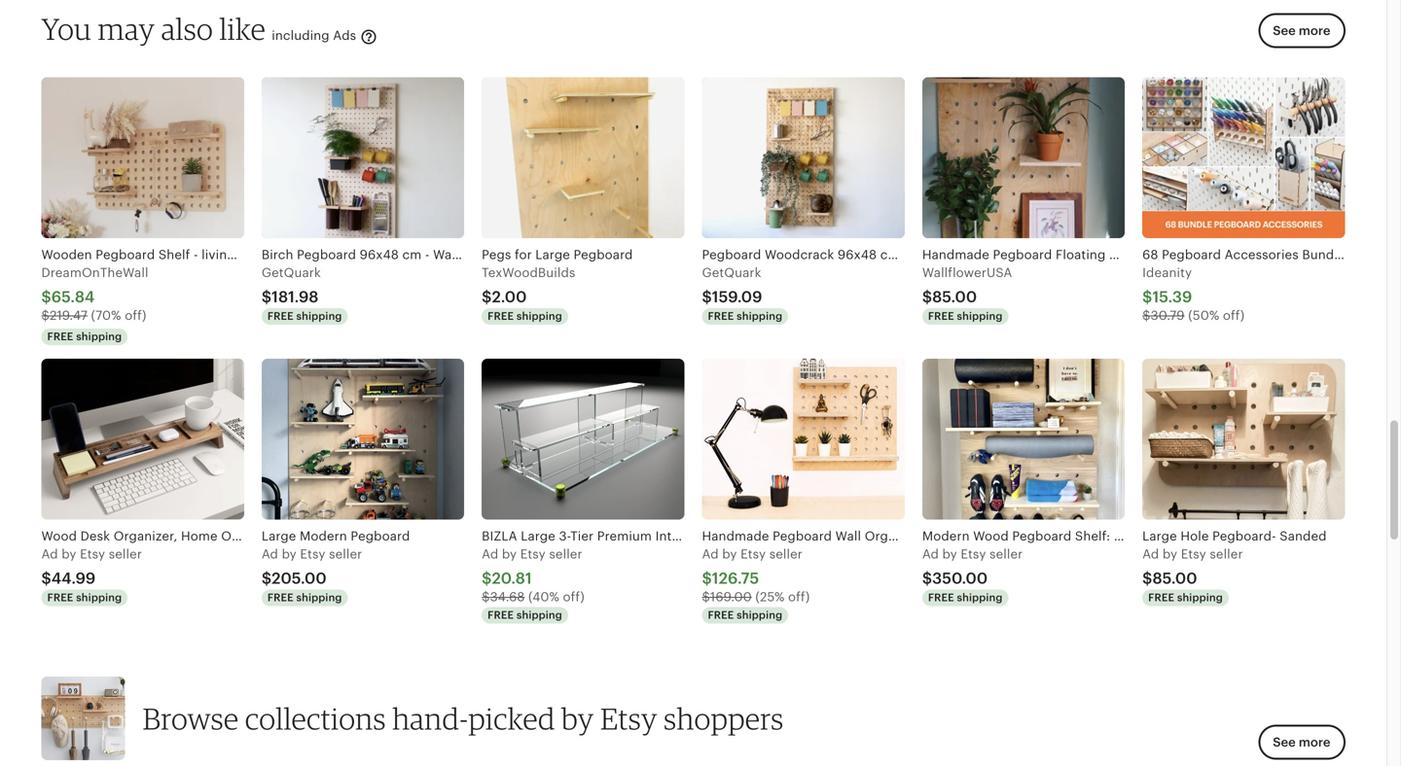 Task type: vqa. For each thing, say whether or not it's contained in the screenshot.
now associated with "Product video" element related to CUSTOM NEON SIGN | NEON SIGN | WEDDING SIGNS | NAME NEON SIGN | LED NEON LIGHT SIGN | WEDDING BRIDESMAID GIFTS | WALL DECOR | HOME DECOR image
no



Task type: locate. For each thing, give the bounding box(es) containing it.
shipping down 350.00
[[957, 592, 1003, 604]]

handmade pegboard floating shelves / hanging kitchen shelves / wooden wall organizer shelf / small holes / wooden retail display shelf image
[[922, 78, 1125, 239]]

a inside a d b y etsy seller $ 350.00 free shipping
[[922, 547, 931, 562]]

shipping down "wallflowerusa"
[[957, 310, 1003, 323]]

1 d from the left
[[50, 547, 58, 562]]

also
[[161, 11, 213, 47]]

(50%
[[1189, 308, 1220, 323]]

wallflowerusa
[[922, 265, 1013, 280]]

shipping inside the "dreamonthewall $ 65.84 $ 219.47 (70% off) free shipping"
[[76, 331, 122, 343]]

30.79
[[1151, 308, 1185, 323]]

see more link
[[1253, 13, 1346, 60], [1259, 726, 1346, 761]]

2 seller from the left
[[329, 547, 362, 562]]

etsy right by at the left of the page
[[600, 701, 658, 737]]

4 b from the left
[[722, 547, 731, 562]]

1 see from the top
[[1273, 23, 1296, 38]]

$ inside getquark $ 181.98 free shipping
[[262, 289, 272, 306]]

off) right (40%
[[563, 590, 585, 605]]

modern wood pegboard shelf: large rectangle 36" x 48" / minimalist shelving / trendy wall shelf / wooden wall shelf image
[[922, 359, 1125, 520]]

see
[[1273, 23, 1296, 38], [1273, 736, 1296, 751]]

browse
[[143, 701, 239, 737]]

pegboard up texwoodbuilds
[[574, 248, 633, 262]]

free inside a d b y etsy seller $ 20.81 $ 34.68 (40% off) free shipping
[[488, 610, 514, 622]]

etsy inside large modern pegboard a d b y etsy seller $ 205.00 free shipping
[[300, 547, 326, 562]]

4 seller from the left
[[770, 547, 803, 562]]

1 seller from the left
[[109, 547, 142, 562]]

see more link for browse collections hand-picked by etsy shoppers
[[1259, 726, 1346, 761]]

b inside a d b y etsy seller $ 350.00 free shipping
[[943, 547, 951, 562]]

$ inside getquark $ 159.09 free shipping
[[702, 289, 712, 306]]

wallflowerusa $ 85.00 free shipping
[[922, 265, 1013, 323]]

1 vertical spatial see
[[1273, 736, 1296, 751]]

a for 44.99
[[41, 547, 50, 562]]

off) right (50%
[[1223, 308, 1245, 323]]

85.00 inside large hole pegboard- sanded a d b y etsy seller $ 85.00 free shipping
[[1153, 570, 1198, 588]]

0 horizontal spatial pegboard
[[351, 530, 410, 544]]

etsy inside a d b y etsy seller $ 126.75 $ 169.00 (25% off) free shipping
[[741, 547, 766, 562]]

350.00
[[933, 570, 988, 588]]

1 b from the left
[[62, 547, 70, 562]]

0 vertical spatial 85.00
[[933, 289, 977, 306]]

a inside a d b y etsy seller $ 126.75 $ 169.00 (25% off) free shipping
[[702, 547, 711, 562]]

getquark for 159.09
[[702, 265, 762, 280]]

5 b from the left
[[943, 547, 951, 562]]

see more
[[1273, 23, 1331, 38], [1273, 736, 1331, 751]]

y inside a d b y etsy seller $ 44.99 free shipping
[[69, 547, 76, 562]]

pegs for large pegboard texwoodbuilds $ 2.00 free shipping
[[482, 248, 633, 323]]

1 horizontal spatial 85.00
[[1153, 570, 1198, 588]]

shipping down (40%
[[517, 610, 562, 622]]

y for 126.75
[[730, 547, 737, 562]]

free inside wallflowerusa $ 85.00 free shipping
[[928, 310, 954, 323]]

shipping inside large modern pegboard a d b y etsy seller $ 205.00 free shipping
[[296, 592, 342, 604]]

getquark up 181.98
[[262, 265, 321, 280]]

getquark
[[262, 265, 321, 280], [702, 265, 762, 280]]

shipping down '205.00'
[[296, 592, 342, 604]]

by
[[562, 701, 594, 737]]

free inside a d b y etsy seller $ 350.00 free shipping
[[928, 592, 954, 604]]

3 seller from the left
[[549, 547, 583, 562]]

d
[[50, 547, 58, 562], [270, 547, 278, 562], [490, 547, 499, 562], [711, 547, 719, 562], [931, 547, 939, 562], [1151, 547, 1159, 562]]

shipping inside wallflowerusa $ 85.00 free shipping
[[957, 310, 1003, 323]]

shipping
[[296, 310, 342, 323], [517, 310, 562, 323], [737, 310, 783, 323], [957, 310, 1003, 323], [76, 331, 122, 343], [76, 592, 122, 604], [296, 592, 342, 604], [957, 592, 1003, 604], [1177, 592, 1223, 604], [517, 610, 562, 622], [737, 610, 783, 622]]

y inside large modern pegboard a d b y etsy seller $ 205.00 free shipping
[[290, 547, 297, 562]]

large modern pegboard image
[[262, 359, 464, 520]]

3 y from the left
[[510, 547, 517, 562]]

seller for 44.99
[[109, 547, 142, 562]]

see more button
[[1259, 13, 1346, 48]]

a inside a d b y etsy seller $ 44.99 free shipping
[[41, 547, 50, 562]]

2 see more from the top
[[1273, 736, 1331, 751]]

a inside large hole pegboard- sanded a d b y etsy seller $ 85.00 free shipping
[[1143, 547, 1152, 562]]

169.00
[[710, 590, 752, 605]]

d inside a d b y etsy seller $ 126.75 $ 169.00 (25% off) free shipping
[[711, 547, 719, 562]]

off) right (25%
[[788, 590, 810, 605]]

y inside a d b y etsy seller $ 126.75 $ 169.00 (25% off) free shipping
[[730, 547, 737, 562]]

shipping down 159.09
[[737, 310, 783, 323]]

2 a from the left
[[262, 547, 270, 562]]

4 d from the left
[[711, 547, 719, 562]]

a
[[41, 547, 50, 562], [262, 547, 270, 562], [482, 547, 491, 562], [702, 547, 711, 562], [922, 547, 931, 562], [1143, 547, 1152, 562]]

68 pegboard accessories bundle,full bundle pegboard,wooden pegboard,pegboard accessories,wall pegboard,svg,dxf,glowforge,digital download image
[[1143, 78, 1346, 239]]

1 vertical spatial see more
[[1273, 736, 1331, 751]]

getquark for 181.98
[[262, 265, 321, 280]]

15.39
[[1153, 289, 1193, 306]]

0 horizontal spatial 85.00
[[933, 289, 977, 306]]

etsy up 126.75
[[741, 547, 766, 562]]

2 d from the left
[[270, 547, 278, 562]]

3 d from the left
[[490, 547, 499, 562]]

a inside a d b y etsy seller $ 20.81 $ 34.68 (40% off) free shipping
[[482, 547, 491, 562]]

85.00
[[933, 289, 977, 306], [1153, 570, 1198, 588]]

$ inside wallflowerusa $ 85.00 free shipping
[[922, 289, 933, 306]]

3 a from the left
[[482, 547, 491, 562]]

0 vertical spatial more
[[1299, 23, 1331, 38]]

44.99
[[51, 570, 96, 588]]

seller inside a d b y etsy seller $ 350.00 free shipping
[[990, 547, 1023, 562]]

seller inside a d b y etsy seller $ 44.99 free shipping
[[109, 547, 142, 562]]

off) right (70%
[[125, 308, 146, 323]]

85.00 down hole
[[1153, 570, 1198, 588]]

6 a from the left
[[1143, 547, 1152, 562]]

1 horizontal spatial getquark
[[702, 265, 762, 280]]

see inside see more button
[[1273, 23, 1296, 38]]

y for 20.81
[[510, 547, 517, 562]]

1 vertical spatial see more link
[[1259, 726, 1346, 761]]

2 y from the left
[[290, 547, 297, 562]]

shipping down hole
[[1177, 592, 1223, 604]]

etsy inside a d b y etsy seller $ 20.81 $ 34.68 (40% off) free shipping
[[520, 547, 546, 562]]

y inside a d b y etsy seller $ 20.81 $ 34.68 (40% off) free shipping
[[510, 547, 517, 562]]

6 y from the left
[[1171, 547, 1178, 562]]

free
[[267, 310, 294, 323], [488, 310, 514, 323], [708, 310, 734, 323], [928, 310, 954, 323], [47, 331, 73, 343], [47, 592, 73, 604], [267, 592, 294, 604], [928, 592, 954, 604], [1149, 592, 1175, 604], [488, 610, 514, 622], [708, 610, 734, 622]]

see more link for including ads
[[1253, 13, 1346, 60]]

6 b from the left
[[1163, 547, 1171, 562]]

etsy inside a d b y etsy seller $ 44.99 free shipping
[[80, 547, 105, 562]]

etsy down hole
[[1181, 547, 1207, 562]]

hand-
[[393, 701, 468, 737]]

you may also like including ads
[[41, 11, 360, 47]]

etsy inside a d b y etsy seller $ 350.00 free shipping
[[961, 547, 986, 562]]

1 vertical spatial more
[[1299, 736, 1331, 751]]

4 a from the left
[[702, 547, 711, 562]]

large inside large modern pegboard a d b y etsy seller $ 205.00 free shipping
[[262, 530, 296, 544]]

1 a from the left
[[41, 547, 50, 562]]

2 more from the top
[[1299, 736, 1331, 751]]

off) inside the "dreamonthewall $ 65.84 $ 219.47 (70% off) free shipping"
[[125, 308, 146, 323]]

2 getquark from the left
[[702, 265, 762, 280]]

1 vertical spatial pegboard
[[351, 530, 410, 544]]

0 vertical spatial see more link
[[1253, 13, 1346, 60]]

large left hole
[[1143, 530, 1177, 544]]

shipping down (70%
[[76, 331, 122, 343]]

large
[[536, 248, 570, 262], [262, 530, 296, 544], [1143, 530, 1177, 544]]

0 vertical spatial see
[[1273, 23, 1296, 38]]

6 d from the left
[[1151, 547, 1159, 562]]

large right for
[[536, 248, 570, 262]]

like
[[219, 11, 266, 47]]

shipping inside a d b y etsy seller $ 350.00 free shipping
[[957, 592, 1003, 604]]

1 y from the left
[[69, 547, 76, 562]]

off) inside ideanity $ 15.39 $ 30.79 (50% off)
[[1223, 308, 1245, 323]]

large inside large hole pegboard- sanded a d b y etsy seller $ 85.00 free shipping
[[1143, 530, 1177, 544]]

free inside a d b y etsy seller $ 44.99 free shipping
[[47, 592, 73, 604]]

etsy up 20.81
[[520, 547, 546, 562]]

d inside a d b y etsy seller $ 20.81 $ 34.68 (40% off) free shipping
[[490, 547, 499, 562]]

6 seller from the left
[[1210, 547, 1243, 562]]

0 vertical spatial see more
[[1273, 23, 1331, 38]]

0 vertical spatial pegboard
[[574, 248, 633, 262]]

2 b from the left
[[282, 547, 290, 562]]

seller inside a d b y etsy seller $ 20.81 $ 34.68 (40% off) free shipping
[[549, 547, 583, 562]]

219.47
[[50, 308, 88, 323]]

5 d from the left
[[931, 547, 939, 562]]

d inside a d b y etsy seller $ 44.99 free shipping
[[50, 547, 58, 562]]

wood desk organizer, home office desk organization, tablet & phone stand for cubicle, docking station image
[[41, 359, 244, 520]]

pegs for large pegboard image
[[482, 78, 685, 239]]

1 horizontal spatial pegboard
[[574, 248, 633, 262]]

seller inside large modern pegboard a d b y etsy seller $ 205.00 free shipping
[[329, 547, 362, 562]]

b inside a d b y etsy seller $ 126.75 $ 169.00 (25% off) free shipping
[[722, 547, 731, 562]]

y for 44.99
[[69, 547, 76, 562]]

a for 350.00
[[922, 547, 931, 562]]

b inside large modern pegboard a d b y etsy seller $ 205.00 free shipping
[[282, 547, 290, 562]]

picked
[[468, 701, 555, 737]]

5 y from the left
[[951, 547, 958, 562]]

ads
[[333, 28, 356, 43]]

85.00 inside wallflowerusa $ 85.00 free shipping
[[933, 289, 977, 306]]

4 y from the left
[[730, 547, 737, 562]]

pegboard
[[574, 248, 633, 262], [351, 530, 410, 544]]

1 horizontal spatial large
[[536, 248, 570, 262]]

shipping down (25%
[[737, 610, 783, 622]]

getquark up 159.09
[[702, 265, 762, 280]]

1 vertical spatial 85.00
[[1153, 570, 1198, 588]]

more inside button
[[1299, 23, 1331, 38]]

getquark inside getquark $ 181.98 free shipping
[[262, 265, 321, 280]]

d for 350.00
[[931, 547, 939, 562]]

see more inside see more button
[[1273, 23, 1331, 38]]

shipping inside pegs for large pegboard texwoodbuilds $ 2.00 free shipping
[[517, 310, 562, 323]]

y inside a d b y etsy seller $ 350.00 free shipping
[[951, 547, 958, 562]]

etsy up 350.00
[[961, 547, 986, 562]]

more
[[1299, 23, 1331, 38], [1299, 736, 1331, 751]]

a for 126.75
[[702, 547, 711, 562]]

seller
[[109, 547, 142, 562], [329, 547, 362, 562], [549, 547, 583, 562], [770, 547, 803, 562], [990, 547, 1023, 562], [1210, 547, 1243, 562]]

0 horizontal spatial large
[[262, 530, 296, 544]]

a d b y etsy seller $ 20.81 $ 34.68 (40% off) free shipping
[[482, 547, 585, 622]]

hole
[[1181, 530, 1209, 544]]

large hole pegboard- sanded image
[[1143, 359, 1346, 520]]

shipping inside getquark $ 181.98 free shipping
[[296, 310, 342, 323]]

free inside the "dreamonthewall $ 65.84 $ 219.47 (70% off) free shipping"
[[47, 331, 73, 343]]

b
[[62, 547, 70, 562], [282, 547, 290, 562], [502, 547, 510, 562], [722, 547, 731, 562], [943, 547, 951, 562], [1163, 547, 1171, 562]]

5 seller from the left
[[990, 547, 1023, 562]]

d inside a d b y etsy seller $ 350.00 free shipping
[[931, 547, 939, 562]]

2 see from the top
[[1273, 736, 1296, 751]]

ideanity
[[1143, 265, 1192, 280]]

pegboard right modern
[[351, 530, 410, 544]]

etsy down modern
[[300, 547, 326, 562]]

pegboard inside pegs for large pegboard texwoodbuilds $ 2.00 free shipping
[[574, 248, 633, 262]]

0 horizontal spatial getquark
[[262, 265, 321, 280]]

2 horizontal spatial large
[[1143, 530, 1177, 544]]

seller for 126.75
[[770, 547, 803, 562]]

205.00
[[272, 570, 327, 588]]

free inside large modern pegboard a d b y etsy seller $ 205.00 free shipping
[[267, 592, 294, 604]]

etsy
[[80, 547, 105, 562], [300, 547, 326, 562], [520, 547, 546, 562], [741, 547, 766, 562], [961, 547, 986, 562], [1181, 547, 1207, 562], [600, 701, 658, 737]]

85.00 down "wallflowerusa"
[[933, 289, 977, 306]]

b inside a d b y etsy seller $ 20.81 $ 34.68 (40% off) free shipping
[[502, 547, 510, 562]]

b for 20.81
[[502, 547, 510, 562]]

shipping down 44.99
[[76, 592, 122, 604]]

etsy up 44.99
[[80, 547, 105, 562]]

b inside a d b y etsy seller $ 44.99 free shipping
[[62, 547, 70, 562]]

3 b from the left
[[502, 547, 510, 562]]

1 see more from the top
[[1273, 23, 1331, 38]]

free inside a d b y etsy seller $ 126.75 $ 169.00 (25% off) free shipping
[[708, 610, 734, 622]]

off)
[[125, 308, 146, 323], [1223, 308, 1245, 323], [563, 590, 585, 605], [788, 590, 810, 605]]

seller inside a d b y etsy seller $ 126.75 $ 169.00 (25% off) free shipping
[[770, 547, 803, 562]]

y
[[69, 547, 76, 562], [290, 547, 297, 562], [510, 547, 517, 562], [730, 547, 737, 562], [951, 547, 958, 562], [1171, 547, 1178, 562]]

shipping down 2.00 on the top of the page
[[517, 310, 562, 323]]

$
[[41, 289, 51, 306], [262, 289, 272, 306], [482, 289, 492, 306], [702, 289, 712, 306], [922, 289, 933, 306], [1143, 289, 1153, 306], [41, 308, 50, 323], [1143, 308, 1151, 323], [41, 570, 51, 588], [262, 570, 272, 588], [482, 570, 492, 588], [702, 570, 712, 588], [922, 570, 933, 588], [1143, 570, 1153, 588], [482, 590, 490, 605], [702, 590, 710, 605]]

shipping inside a d b y etsy seller $ 126.75 $ 169.00 (25% off) free shipping
[[737, 610, 783, 622]]

getquark inside getquark $ 159.09 free shipping
[[702, 265, 762, 280]]

1 more from the top
[[1299, 23, 1331, 38]]

dreamonthewall $ 65.84 $ 219.47 (70% off) free shipping
[[41, 265, 149, 343]]

5 a from the left
[[922, 547, 931, 562]]

1 getquark from the left
[[262, 265, 321, 280]]

including
[[272, 28, 330, 43]]

large left modern
[[262, 530, 296, 544]]

shipping down 181.98
[[296, 310, 342, 323]]



Task type: describe. For each thing, give the bounding box(es) containing it.
handmade pegboard wall organizer / plywood wooden shelf with pegs / square birch peg rack image
[[702, 359, 905, 520]]

65.84
[[51, 289, 95, 306]]

shipping inside getquark $ 159.09 free shipping
[[737, 310, 783, 323]]

159.09
[[712, 289, 763, 306]]

large modern pegboard a d b y etsy seller $ 205.00 free shipping
[[262, 530, 410, 604]]

(70%
[[91, 308, 121, 323]]

pegboard-
[[1213, 530, 1277, 544]]

$ inside pegs for large pegboard texwoodbuilds $ 2.00 free shipping
[[482, 289, 492, 306]]

off) inside a d b y etsy seller $ 126.75 $ 169.00 (25% off) free shipping
[[788, 590, 810, 605]]

a for 20.81
[[482, 547, 491, 562]]

free inside getquark $ 159.09 free shipping
[[708, 310, 734, 323]]

for
[[515, 248, 532, 262]]

$ inside a d b y etsy seller $ 44.99 free shipping
[[41, 570, 51, 588]]

shoppers
[[664, 701, 784, 737]]

181.98
[[272, 289, 319, 306]]

wooden pegboard shelf - living room or bedroom shelf - floating and design wall shelf image
[[41, 78, 244, 239]]

birch pegboard 96x48 cm - wall shelf for the home - a bookcase that fits in your living room, office, hall image
[[262, 78, 464, 239]]

large for $
[[1143, 530, 1177, 544]]

b inside large hole pegboard- sanded a d b y etsy seller $ 85.00 free shipping
[[1163, 547, 1171, 562]]

shipping inside a d b y etsy seller $ 20.81 $ 34.68 (40% off) free shipping
[[517, 610, 562, 622]]

$ inside large hole pegboard- sanded a d b y etsy seller $ 85.00 free shipping
[[1143, 570, 1153, 588]]

ideanity $ 15.39 $ 30.79 (50% off)
[[1143, 265, 1245, 323]]

bizla large 3-tier premium interlocking acrylic display stand riser 24x10x7 inches acrylic display for decoration and organizer home office image
[[482, 359, 685, 520]]

(40%
[[528, 590, 560, 605]]

34.68
[[490, 590, 525, 605]]

large hole pegboard- sanded a d b y etsy seller $ 85.00 free shipping
[[1143, 530, 1327, 604]]

may
[[98, 11, 155, 47]]

free inside pegs for large pegboard texwoodbuilds $ 2.00 free shipping
[[488, 310, 514, 323]]

you
[[41, 11, 92, 47]]

a d b y etsy seller $ 126.75 $ 169.00 (25% off) free shipping
[[702, 547, 810, 622]]

modern
[[300, 530, 347, 544]]

y inside large hole pegboard- sanded a d b y etsy seller $ 85.00 free shipping
[[1171, 547, 1178, 562]]

(25%
[[756, 590, 785, 605]]

pegboard inside large modern pegboard a d b y etsy seller $ 205.00 free shipping
[[351, 530, 410, 544]]

$ inside large modern pegboard a d b y etsy seller $ 205.00 free shipping
[[262, 570, 272, 588]]

getquark $ 159.09 free shipping
[[702, 265, 783, 323]]

free inside large hole pegboard- sanded a d b y etsy seller $ 85.00 free shipping
[[1149, 592, 1175, 604]]

seller inside large hole pegboard- sanded a d b y etsy seller $ 85.00 free shipping
[[1210, 547, 1243, 562]]

seller for 20.81
[[549, 547, 583, 562]]

off) inside a d b y etsy seller $ 20.81 $ 34.68 (40% off) free shipping
[[563, 590, 585, 605]]

shipping inside a d b y etsy seller $ 44.99 free shipping
[[76, 592, 122, 604]]

$ inside a d b y etsy seller $ 350.00 free shipping
[[922, 570, 933, 588]]

20.81
[[492, 570, 532, 588]]

d for 126.75
[[711, 547, 719, 562]]

large inside pegs for large pegboard texwoodbuilds $ 2.00 free shipping
[[536, 248, 570, 262]]

d inside large modern pegboard a d b y etsy seller $ 205.00 free shipping
[[270, 547, 278, 562]]

etsy inside large hole pegboard- sanded a d b y etsy seller $ 85.00 free shipping
[[1181, 547, 1207, 562]]

shipping inside large hole pegboard- sanded a d b y etsy seller $ 85.00 free shipping
[[1177, 592, 1223, 604]]

b for 126.75
[[722, 547, 731, 562]]

b for 44.99
[[62, 547, 70, 562]]

more for see more link associated with browse collections hand-picked by etsy shoppers
[[1299, 736, 1331, 751]]

getquark $ 181.98 free shipping
[[262, 265, 342, 323]]

2.00
[[492, 289, 527, 306]]

seller for 350.00
[[990, 547, 1023, 562]]

pegboard woodcrack 96x48 cm - premium osb modular wall shelf - natural and affordable storage image
[[702, 78, 905, 239]]

b for 350.00
[[943, 547, 951, 562]]

texwoodbuilds
[[482, 265, 576, 280]]

collections
[[245, 701, 386, 737]]

large for 205.00
[[262, 530, 296, 544]]

free inside getquark $ 181.98 free shipping
[[267, 310, 294, 323]]

browse collections hand-picked by etsy shoppers
[[143, 701, 784, 737]]

y for 350.00
[[951, 547, 958, 562]]

d inside large hole pegboard- sanded a d b y etsy seller $ 85.00 free shipping
[[1151, 547, 1159, 562]]

pegs
[[482, 248, 511, 262]]

a inside large modern pegboard a d b y etsy seller $ 205.00 free shipping
[[262, 547, 270, 562]]

sanded
[[1280, 530, 1327, 544]]

d for 44.99
[[50, 547, 58, 562]]

126.75
[[712, 570, 759, 588]]

a d b y etsy seller $ 350.00 free shipping
[[922, 547, 1023, 604]]

more for see more button
[[1299, 23, 1331, 38]]

d for 20.81
[[490, 547, 499, 562]]

a d b y etsy seller $ 44.99 free shipping
[[41, 547, 142, 604]]

dreamonthewall
[[41, 265, 149, 280]]



